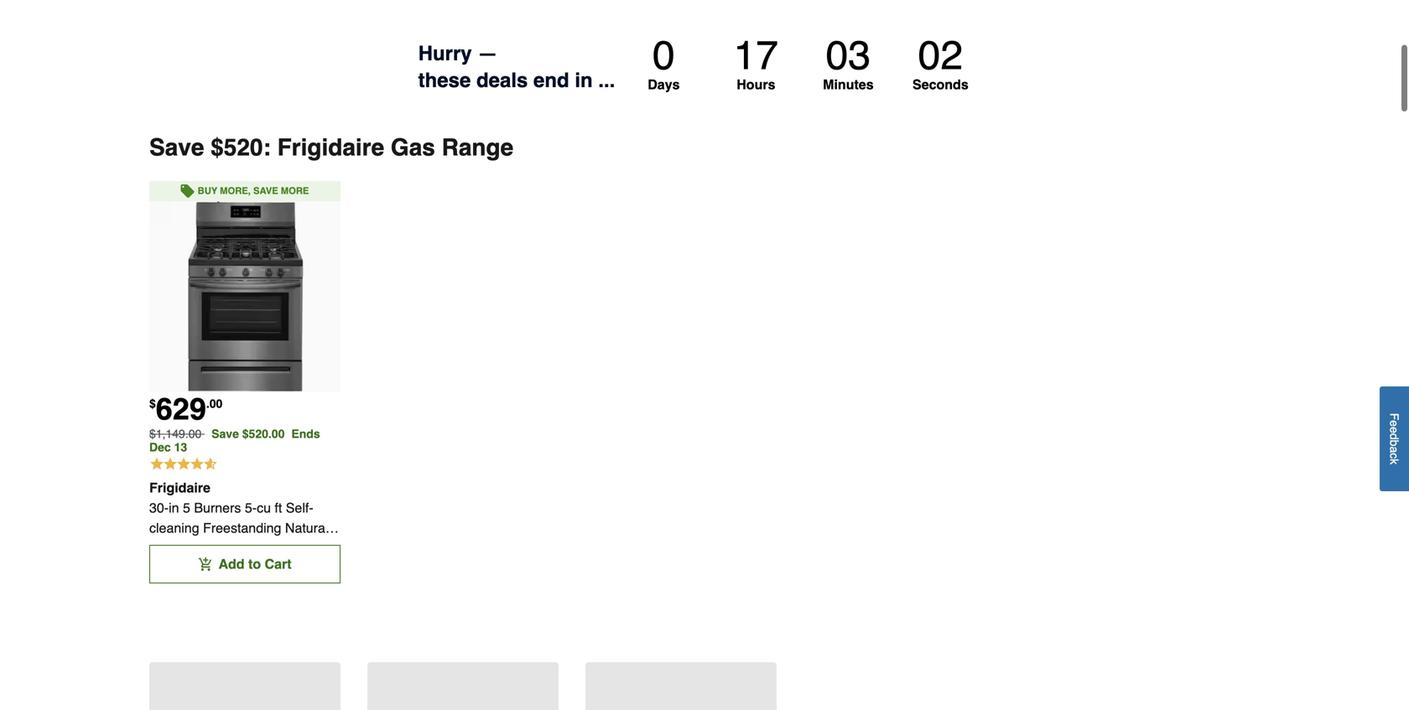 Task type: describe. For each thing, give the bounding box(es) containing it.
save $520.00 ends dec 13
[[149, 427, 320, 454]]

buy more, save more
[[198, 186, 309, 196]]

0
[[653, 32, 675, 79]]

c
[[1388, 453, 1401, 459]]

—
[[478, 42, 498, 65]]

range inside "frigidaire 30-in 5 burners 5-cu ft self- cleaning freestanding natural gas range (black stainless steel)"
[[178, 541, 217, 556]]

add to cart
[[218, 557, 292, 572]]

more
[[281, 186, 309, 196]]

days
[[648, 77, 680, 92]]

0 days
[[648, 32, 680, 92]]

galvanized
[[393, 638, 517, 665]]

f e e d b a c k button
[[1380, 387, 1409, 492]]

.
[[206, 397, 210, 410]]

30-
[[149, 501, 169, 516]]

629
[[156, 392, 206, 427]]

minutes
[[823, 77, 874, 92]]

self-
[[286, 501, 313, 516]]

d
[[1388, 434, 1401, 440]]

hours
[[737, 77, 776, 92]]

end
[[534, 69, 569, 92]]

to for up
[[187, 638, 209, 665]]

up
[[149, 638, 181, 665]]

k
[[1388, 459, 1401, 465]]

to for add
[[248, 557, 261, 572]]

sheds
[[587, 638, 657, 665]]

off:
[[269, 638, 311, 665]]

buy
[[198, 186, 217, 196]]

17 hours
[[734, 32, 779, 92]]

steel)
[[149, 561, 184, 576]]

2 e from the top
[[1388, 427, 1401, 434]]

11-ft x 5-ft 3-in-1 galvanized steel storage shed image
[[367, 705, 559, 711]]

hurry
[[418, 42, 472, 65]]

cart add image
[[198, 558, 212, 571]]

$520.00
[[242, 427, 285, 441]]

stainless
[[262, 541, 316, 556]]

more,
[[220, 186, 251, 196]]

(black
[[221, 541, 258, 556]]

0 vertical spatial gas
[[391, 134, 435, 161]]

burners
[[194, 501, 241, 516]]

steel
[[524, 638, 580, 665]]

a
[[1388, 447, 1401, 453]]

5-
[[245, 501, 257, 516]]

cu
[[257, 501, 271, 516]]

cleaning
[[149, 521, 199, 536]]

gas inside "frigidaire 30-in 5 burners 5-cu ft self- cleaning freestanding natural gas range (black stainless steel)"
[[149, 541, 174, 556]]

ends
[[291, 427, 320, 441]]

00
[[210, 397, 223, 410]]



Task type: vqa. For each thing, say whether or not it's contained in the screenshot.


Task type: locate. For each thing, give the bounding box(es) containing it.
0 vertical spatial save
[[149, 134, 204, 161]]

03 minutes
[[823, 32, 874, 92]]

0 horizontal spatial gas
[[149, 541, 174, 556]]

save up tag filled "icon"
[[149, 134, 204, 161]]

frigidaire inside "frigidaire 30-in 5 burners 5-cu ft self- cleaning freestanding natural gas range (black stainless steel)"
[[149, 480, 210, 496]]

1 horizontal spatial gas
[[391, 134, 435, 161]]

02 seconds
[[913, 32, 969, 92]]

save for $520:
[[149, 134, 204, 161]]

range down deals
[[442, 134, 514, 161]]

0 horizontal spatial to
[[187, 638, 209, 665]]

save inside save $520.00 ends dec 13
[[212, 427, 239, 441]]

to
[[248, 557, 261, 572], [187, 638, 209, 665]]

0 vertical spatial in
[[575, 69, 593, 92]]

$ 629 . 00
[[149, 392, 223, 427]]

cart
[[265, 557, 292, 572]]

save $520: frigidaire gas range
[[149, 134, 514, 161]]

f e e d b a c k
[[1388, 413, 1401, 465]]

e up d
[[1388, 421, 1401, 427]]

$
[[149, 397, 156, 410]]

frigidaire 30-in 5 burners 5-cu ft self- cleaning freestanding natural gas range (black stainless steel)
[[149, 480, 328, 576]]

0 vertical spatial range
[[442, 134, 514, 161]]

frigidaire up 5
[[149, 480, 210, 496]]

6-ft x 3-ft storboss galvanized steel storage shed image
[[149, 705, 341, 711]]

1 vertical spatial save
[[212, 427, 239, 441]]

30-in 5 burners 5-cu ft self-cleaning freestanding natural gas range (black stainless steel) image
[[149, 201, 341, 393]]

gas up steel)
[[149, 541, 174, 556]]

13
[[174, 441, 187, 454]]

up to 45% off: select galvanized steel sheds
[[149, 638, 657, 665]]

e
[[1388, 421, 1401, 427], [1388, 427, 1401, 434]]

0 horizontal spatial frigidaire
[[149, 480, 210, 496]]

range up cart add icon
[[178, 541, 217, 556]]

in inside "frigidaire 30-in 5 burners 5-cu ft self- cleaning freestanding natural gas range (black stainless steel)"
[[169, 501, 179, 516]]

$1,149.00
[[149, 427, 202, 441]]

freestanding
[[203, 521, 281, 536]]

e up b
[[1388, 427, 1401, 434]]

ft
[[275, 501, 282, 516]]

seconds
[[913, 77, 969, 92]]

select
[[318, 638, 387, 665]]

gas down the these
[[391, 134, 435, 161]]

45%
[[216, 638, 263, 665]]

add to cart button
[[149, 545, 341, 584]]

0 horizontal spatial in
[[169, 501, 179, 516]]

1 vertical spatial to
[[187, 638, 209, 665]]

1 horizontal spatial save
[[212, 427, 239, 441]]

0 horizontal spatial save
[[149, 134, 204, 161]]

dec
[[149, 441, 171, 454]]

...
[[598, 69, 615, 92]]

range
[[442, 134, 514, 161], [178, 541, 217, 556]]

to right up
[[187, 638, 209, 665]]

1 vertical spatial frigidaire
[[149, 480, 210, 496]]

deals
[[476, 69, 528, 92]]

in inside hurry — these deals end in ...
[[575, 69, 593, 92]]

to inside button
[[248, 557, 261, 572]]

03
[[826, 32, 871, 79]]

in left ...
[[575, 69, 593, 92]]

1 vertical spatial gas
[[149, 541, 174, 556]]

0 vertical spatial to
[[248, 557, 261, 572]]

1 horizontal spatial range
[[442, 134, 514, 161]]

save for $520.00
[[212, 427, 239, 441]]

0 vertical spatial frigidaire
[[277, 134, 384, 161]]

02
[[918, 32, 963, 79]]

hurry — these deals end in ...
[[418, 42, 615, 92]]

frigidaire
[[277, 134, 384, 161], [149, 480, 210, 496]]

to down "(black"
[[248, 557, 261, 572]]

timer containing 0
[[615, 32, 991, 101]]

5
[[183, 501, 190, 516]]

add
[[218, 557, 245, 572]]

$520:
[[211, 134, 271, 161]]

0 horizontal spatial range
[[178, 541, 217, 556]]

tag filled image
[[181, 185, 194, 198]]

f
[[1388, 413, 1401, 421]]

natural
[[285, 521, 328, 536]]

these
[[418, 69, 471, 92]]

in left 5
[[169, 501, 179, 516]]

in
[[575, 69, 593, 92], [169, 501, 179, 516]]

1 vertical spatial range
[[178, 541, 217, 556]]

save down 00
[[212, 427, 239, 441]]

1 horizontal spatial in
[[575, 69, 593, 92]]

gas
[[391, 134, 435, 161], [149, 541, 174, 556]]

save
[[149, 134, 204, 161], [212, 427, 239, 441]]

17
[[734, 32, 779, 79]]

b
[[1388, 440, 1401, 447]]

timer
[[615, 32, 991, 101]]

save
[[253, 186, 278, 196]]

1 horizontal spatial to
[[248, 557, 261, 572]]

1 e from the top
[[1388, 421, 1401, 427]]

frigidaire up more
[[277, 134, 384, 161]]

1 horizontal spatial frigidaire
[[277, 134, 384, 161]]

1 vertical spatial in
[[169, 501, 179, 516]]



